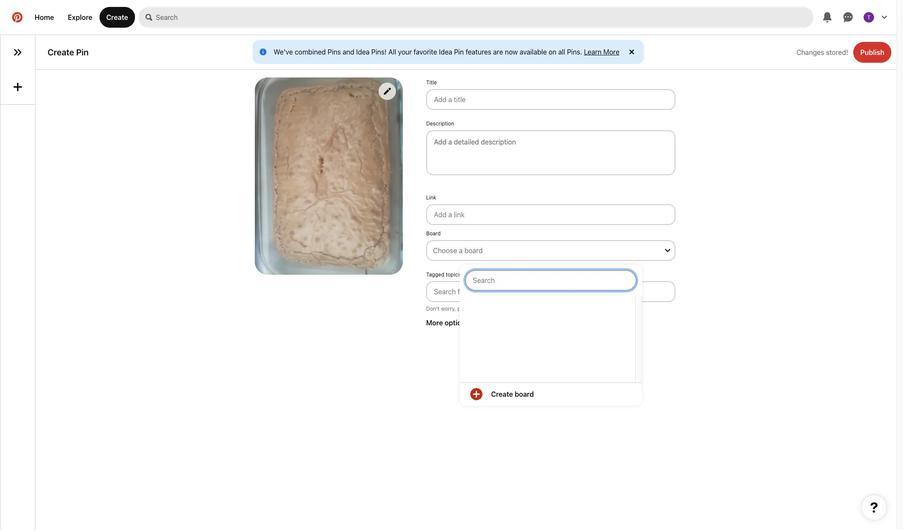 Task type: describe. For each thing, give the bounding box(es) containing it.
don't worry, people won't see your tags
[[426, 306, 524, 312]]

create for create board
[[491, 390, 513, 398]]

tagged topics (0)
[[426, 271, 470, 278]]

description
[[426, 120, 455, 127]]

create board button
[[460, 383, 642, 406]]

we've
[[274, 48, 293, 56]]

Title text field
[[426, 89, 676, 110]]

tyler black image
[[864, 12, 875, 23]]

people
[[458, 306, 474, 312]]

changes stored!
[[797, 48, 849, 56]]

board inside "button"
[[515, 390, 534, 398]]

board inside button
[[465, 247, 483, 254]]

tagged
[[426, 271, 445, 278]]

learn
[[584, 48, 602, 56]]

on
[[549, 48, 557, 56]]

1 horizontal spatial more
[[604, 48, 620, 56]]

worry,
[[441, 306, 456, 312]]

home
[[35, 13, 54, 21]]

choose a board
[[433, 247, 483, 254]]

publish button
[[854, 42, 892, 63]]

topics
[[446, 271, 461, 278]]

create board
[[491, 390, 534, 398]]

1 idea from the left
[[356, 48, 370, 56]]

home link
[[28, 7, 61, 28]]

features
[[466, 48, 492, 56]]

2 idea from the left
[[439, 48, 453, 56]]

1 horizontal spatial your
[[501, 306, 512, 312]]

title
[[426, 79, 437, 86]]

see
[[491, 306, 499, 312]]

0 horizontal spatial pin
[[76, 47, 89, 57]]

(0)
[[463, 271, 470, 278]]

a
[[459, 247, 463, 254]]

create for create
[[106, 13, 128, 21]]



Task type: locate. For each thing, give the bounding box(es) containing it.
won't
[[476, 306, 489, 312]]

pins!
[[372, 48, 387, 56]]

more options button
[[425, 319, 678, 327]]

stored!
[[827, 48, 849, 56]]

create for create pin
[[48, 47, 74, 57]]

1 horizontal spatial board
[[515, 390, 534, 398]]

pin left the features
[[454, 48, 464, 56]]

are
[[493, 48, 503, 56]]

Link url field
[[426, 204, 676, 225]]

more options
[[426, 319, 469, 327]]

your right the all
[[398, 48, 412, 56]]

1 horizontal spatial idea
[[439, 48, 453, 56]]

combined
[[295, 48, 326, 56]]

1 vertical spatial your
[[501, 306, 512, 312]]

tags
[[513, 306, 524, 312]]

available
[[520, 48, 547, 56]]

idea right and
[[356, 48, 370, 56]]

Tagged topics (0) text field
[[426, 281, 676, 302]]

1 vertical spatial board
[[515, 390, 534, 398]]

create pin
[[48, 47, 89, 57]]

1 vertical spatial create
[[48, 47, 74, 57]]

explore
[[68, 13, 92, 21]]

choose a board image
[[665, 248, 671, 253]]

2 vertical spatial create
[[491, 390, 513, 398]]

0 horizontal spatial board
[[465, 247, 483, 254]]

all
[[559, 48, 566, 56]]

link
[[426, 194, 437, 201]]

search icon image
[[146, 14, 152, 21]]

1 horizontal spatial pin
[[454, 48, 464, 56]]

changes
[[797, 48, 825, 56]]

pin down "explore"
[[76, 47, 89, 57]]

your
[[398, 48, 412, 56], [501, 306, 512, 312]]

0 vertical spatial board
[[465, 247, 483, 254]]

Search text field
[[156, 7, 814, 28]]

0 vertical spatial create
[[106, 13, 128, 21]]

pins.
[[567, 48, 582, 56]]

favorite
[[414, 48, 437, 56]]

board
[[426, 230, 441, 237]]

Search through your boards search field
[[465, 270, 637, 291]]

idea
[[356, 48, 370, 56], [439, 48, 453, 56]]

we've combined pins and idea pins! all your favorite idea pin features are now available on all pins. learn more
[[274, 48, 620, 56]]

more
[[604, 48, 620, 56], [426, 319, 443, 327]]

0 horizontal spatial more
[[426, 319, 443, 327]]

1 horizontal spatial create
[[106, 13, 128, 21]]

and
[[343, 48, 355, 56]]

create
[[106, 13, 128, 21], [48, 47, 74, 57], [491, 390, 513, 398]]

0 vertical spatial your
[[398, 48, 412, 56]]

board
[[465, 247, 483, 254], [515, 390, 534, 398]]

0 vertical spatial more
[[604, 48, 620, 56]]

now
[[505, 48, 518, 56]]

more right learn
[[604, 48, 620, 56]]

explore link
[[61, 7, 99, 28]]

your right see
[[501, 306, 512, 312]]

options
[[445, 319, 469, 327]]

info image
[[260, 48, 267, 55]]

publish
[[861, 48, 885, 56]]

0 horizontal spatial create
[[48, 47, 74, 57]]

0 horizontal spatial your
[[398, 48, 412, 56]]

1 vertical spatial more
[[426, 319, 443, 327]]

idea right "favorite"
[[439, 48, 453, 56]]

all
[[389, 48, 396, 56]]

more down don't in the left of the page
[[426, 319, 443, 327]]

0 horizontal spatial idea
[[356, 48, 370, 56]]

create inside "create board" "button"
[[491, 390, 513, 398]]

pin
[[76, 47, 89, 57], [454, 48, 464, 56]]

learn more link
[[584, 48, 620, 56]]

create link
[[99, 7, 135, 28]]

choose
[[433, 247, 457, 254]]

don't
[[426, 306, 440, 312]]

pins
[[328, 48, 341, 56]]

choose a board button
[[426, 240, 676, 261]]

2 horizontal spatial create
[[491, 390, 513, 398]]

Add a detailed description field
[[434, 138, 668, 146]]



Task type: vqa. For each thing, say whether or not it's contained in the screenshot.
the More to explore at the bottom of page
no



